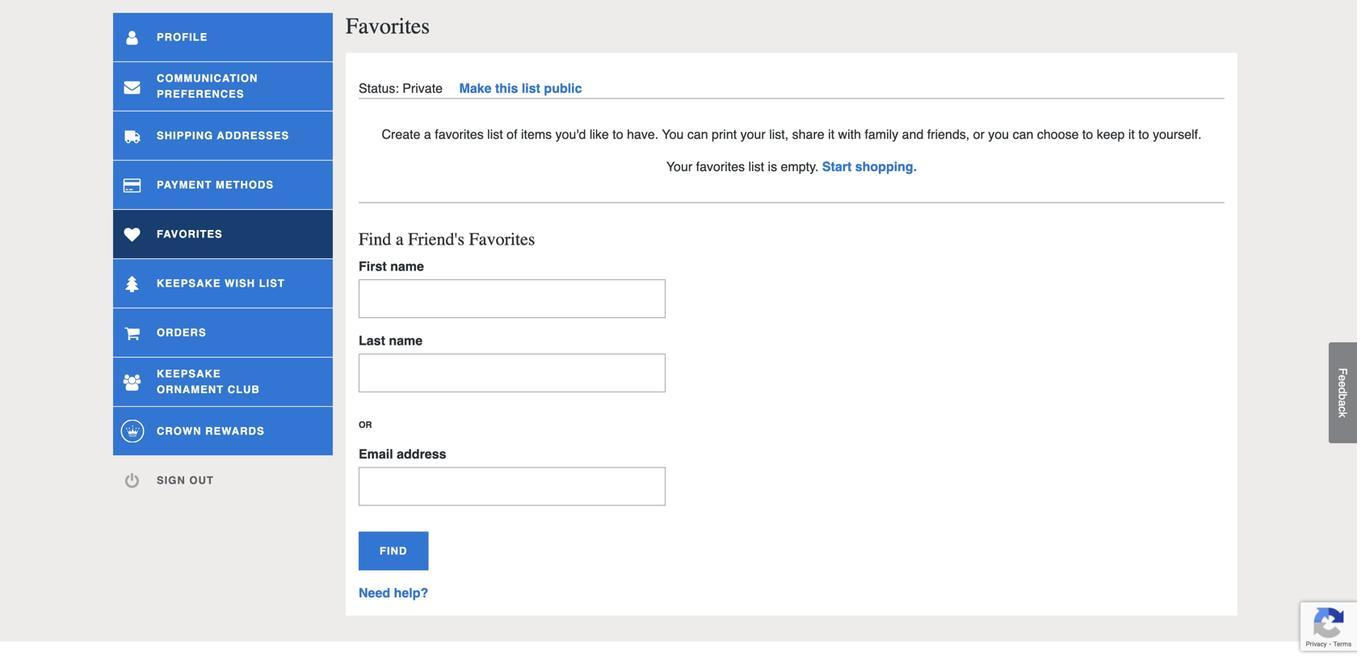 Task type: locate. For each thing, give the bounding box(es) containing it.
favorites
[[346, 13, 430, 39], [157, 228, 223, 240], [469, 229, 535, 250]]

email address
[[359, 447, 447, 462]]

a up first name
[[396, 229, 404, 250]]

last name
[[359, 333, 423, 348]]

it right keep
[[1129, 127, 1135, 142]]

find button
[[359, 532, 429, 571]]

shipping addresses link
[[113, 112, 333, 160]]

list,
[[770, 127, 789, 142]]

e
[[1337, 375, 1350, 382], [1337, 382, 1350, 388]]

keepsake
[[157, 277, 221, 290], [157, 368, 221, 380]]

can right you at the top of the page
[[1013, 127, 1034, 142]]

keepsake up orders
[[157, 277, 221, 290]]

you'd
[[556, 127, 586, 142]]

help?
[[394, 586, 429, 601]]

0 vertical spatial a
[[424, 127, 431, 142]]

find inside "button"
[[380, 546, 408, 558]]

share
[[793, 127, 825, 142]]

find
[[359, 229, 391, 250], [380, 546, 408, 558]]

1 horizontal spatial can
[[1013, 127, 1034, 142]]

payment
[[157, 179, 212, 191]]

f e e d b a c k button
[[1330, 343, 1358, 444]]

1 it from the left
[[829, 127, 835, 142]]

1 keepsake from the top
[[157, 277, 221, 290]]

0 vertical spatial list
[[522, 81, 541, 96]]

a inside button
[[1337, 400, 1350, 407]]

0 horizontal spatial can
[[688, 127, 708, 142]]

0 horizontal spatial list
[[487, 127, 503, 142]]

can
[[688, 127, 708, 142], [1013, 127, 1034, 142]]

addresses
[[217, 130, 289, 142]]

2 to from the left
[[1083, 127, 1094, 142]]

to left keep
[[1083, 127, 1094, 142]]

1 vertical spatial list
[[487, 127, 503, 142]]

1 horizontal spatial a
[[424, 127, 431, 142]]

2 it from the left
[[1129, 127, 1135, 142]]

to right keep
[[1139, 127, 1150, 142]]

need help? link
[[359, 586, 429, 601]]

name for first name
[[390, 259, 424, 274]]

Email address text field
[[359, 468, 666, 506]]

start
[[823, 159, 852, 174]]

create a favorites list of items you'd like to have. you can print your list, share it with family and friends, or you can choose to keep it to yourself.
[[382, 127, 1202, 142]]

f e e d b a c k
[[1337, 368, 1350, 418]]

0 horizontal spatial to
[[613, 127, 624, 142]]

keep
[[1097, 127, 1125, 142]]

e up the b
[[1337, 382, 1350, 388]]

1 vertical spatial a
[[396, 229, 404, 250]]

club
[[228, 384, 260, 396]]

name right last
[[389, 333, 423, 348]]

find up first
[[359, 229, 391, 250]]

d
[[1337, 388, 1350, 394]]

name
[[390, 259, 424, 274], [389, 333, 423, 348]]

out
[[189, 475, 214, 487]]

profile
[[157, 31, 208, 43]]

favorites up status:
[[346, 13, 430, 39]]

list for make
[[522, 81, 541, 96]]

a
[[424, 127, 431, 142], [396, 229, 404, 250], [1337, 400, 1350, 407]]

2 vertical spatial a
[[1337, 400, 1350, 407]]

create
[[382, 127, 421, 142]]

0 vertical spatial keepsake
[[157, 277, 221, 290]]

crown
[[157, 425, 202, 437]]

your favorites list is empty. start shopping.
[[667, 159, 917, 174]]

can right you
[[688, 127, 708, 142]]

list
[[259, 277, 285, 290]]

0 horizontal spatial favorites
[[435, 127, 484, 142]]

favorites up first name text box
[[469, 229, 535, 250]]

status: private
[[359, 81, 447, 96]]

items
[[521, 127, 552, 142]]

1 e from the top
[[1337, 375, 1350, 382]]

2 horizontal spatial to
[[1139, 127, 1150, 142]]

to right like
[[613, 127, 624, 142]]

find up 'need help?' link
[[380, 546, 408, 558]]

0 vertical spatial find
[[359, 229, 391, 250]]

to
[[613, 127, 624, 142], [1083, 127, 1094, 142], [1139, 127, 1150, 142]]

favorites down 'payment'
[[157, 228, 223, 240]]

2 horizontal spatial favorites
[[469, 229, 535, 250]]

First name text field
[[359, 280, 666, 318]]

first
[[359, 259, 387, 274]]

favorites down make
[[435, 127, 484, 142]]

profile link
[[113, 13, 333, 61]]

e up d
[[1337, 375, 1350, 382]]

1 horizontal spatial favorites
[[346, 13, 430, 39]]

payment methods
[[157, 179, 274, 191]]

2 horizontal spatial list
[[749, 159, 765, 174]]

b
[[1337, 394, 1350, 400]]

2 horizontal spatial a
[[1337, 400, 1350, 407]]

you
[[989, 127, 1010, 142]]

find for find
[[380, 546, 408, 558]]

1 vertical spatial name
[[389, 333, 423, 348]]

this
[[495, 81, 518, 96]]

a right create
[[424, 127, 431, 142]]

need
[[359, 586, 390, 601]]

2 keepsake from the top
[[157, 368, 221, 380]]

2 e from the top
[[1337, 382, 1350, 388]]

list left is
[[749, 159, 765, 174]]

list
[[522, 81, 541, 96], [487, 127, 503, 142], [749, 159, 765, 174]]

it left with
[[829, 127, 835, 142]]

1 vertical spatial find
[[380, 546, 408, 558]]

orders
[[157, 327, 207, 339]]

1 vertical spatial keepsake
[[157, 368, 221, 380]]

1 horizontal spatial it
[[1129, 127, 1135, 142]]

0 horizontal spatial a
[[396, 229, 404, 250]]

or
[[974, 127, 985, 142]]

favorites link
[[113, 210, 333, 259]]

is
[[768, 159, 778, 174]]

1 horizontal spatial favorites
[[696, 159, 745, 174]]

list left of
[[487, 127, 503, 142]]

1 horizontal spatial to
[[1083, 127, 1094, 142]]

your
[[667, 159, 693, 174]]

0 horizontal spatial it
[[829, 127, 835, 142]]

your
[[741, 127, 766, 142]]

favorites
[[435, 127, 484, 142], [696, 159, 745, 174]]

or
[[359, 420, 372, 430]]

public
[[544, 81, 582, 96]]

sign out
[[157, 475, 214, 487]]

a up k
[[1337, 400, 1350, 407]]

you
[[662, 127, 684, 142]]

1 horizontal spatial list
[[522, 81, 541, 96]]

ornament
[[157, 384, 224, 396]]

a for create
[[424, 127, 431, 142]]

keepsake wish list
[[157, 277, 285, 290]]

list right this
[[522, 81, 541, 96]]

2 vertical spatial list
[[749, 159, 765, 174]]

keepsake up ornament
[[157, 368, 221, 380]]

name for last name
[[389, 333, 423, 348]]

last
[[359, 333, 385, 348]]

shipping addresses
[[157, 130, 289, 142]]

it
[[829, 127, 835, 142], [1129, 127, 1135, 142]]

name right first
[[390, 259, 424, 274]]

favorites down print
[[696, 159, 745, 174]]

0 vertical spatial name
[[390, 259, 424, 274]]

keepsake for keepsake ornament club
[[157, 368, 221, 380]]

1 vertical spatial favorites
[[696, 159, 745, 174]]

find a friend's favorites
[[359, 229, 535, 250]]

keepsake inside keepsake ornament club
[[157, 368, 221, 380]]



Task type: describe. For each thing, give the bounding box(es) containing it.
f
[[1337, 368, 1350, 375]]

Last name text field
[[359, 354, 666, 393]]

with
[[839, 127, 862, 142]]

2 can from the left
[[1013, 127, 1034, 142]]

list for your
[[749, 159, 765, 174]]

0 vertical spatial favorites
[[435, 127, 484, 142]]

first name
[[359, 259, 424, 274]]

friends,
[[928, 127, 970, 142]]

friend's
[[408, 229, 465, 250]]

find for find a friend's favorites
[[359, 229, 391, 250]]

email
[[359, 447, 393, 462]]

make
[[459, 81, 492, 96]]

empty.
[[781, 159, 819, 174]]

shopping.
[[856, 159, 917, 174]]

1 can from the left
[[688, 127, 708, 142]]

make this list public link
[[459, 81, 582, 96]]

crown rewards link
[[113, 407, 333, 456]]

0 horizontal spatial favorites
[[157, 228, 223, 240]]

c
[[1337, 407, 1350, 412]]

crown rewards
[[157, 425, 265, 437]]

1 to from the left
[[613, 127, 624, 142]]

need help?
[[359, 586, 429, 601]]

keepsake wish list link
[[113, 259, 333, 308]]

keepsake for keepsake wish list
[[157, 277, 221, 290]]

print
[[712, 127, 737, 142]]

status:
[[359, 81, 399, 96]]

sign out link
[[113, 457, 333, 505]]

wish
[[225, 277, 255, 290]]

family
[[865, 127, 899, 142]]

methods
[[216, 179, 274, 191]]

sign
[[157, 475, 186, 487]]

3 to from the left
[[1139, 127, 1150, 142]]

orders link
[[113, 309, 333, 357]]

of
[[507, 127, 518, 142]]

yourself.
[[1153, 127, 1202, 142]]

and
[[903, 127, 924, 142]]

choose
[[1038, 127, 1079, 142]]

k
[[1337, 412, 1350, 418]]

preferences
[[157, 88, 245, 100]]

payment methods link
[[113, 161, 333, 209]]

communication preferences
[[157, 72, 258, 100]]

like
[[590, 127, 609, 142]]

address
[[397, 447, 447, 462]]

start shopping. link
[[823, 159, 917, 174]]

have.
[[627, 127, 659, 142]]

rewards
[[205, 425, 265, 437]]

a for find
[[396, 229, 404, 250]]

make this list public
[[459, 81, 582, 96]]

keepsake ornament club
[[157, 368, 260, 396]]

communication
[[157, 72, 258, 84]]

shipping
[[157, 130, 213, 142]]

private
[[403, 81, 443, 96]]



Task type: vqa. For each thing, say whether or not it's contained in the screenshot.
Day
no



